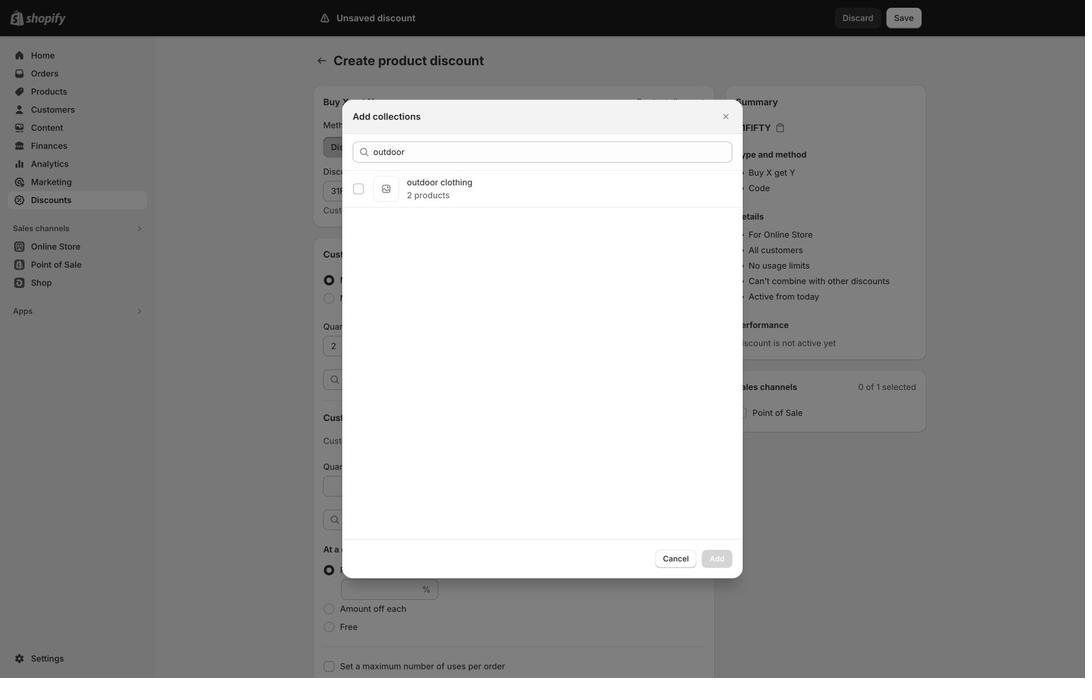 Task type: vqa. For each thing, say whether or not it's contained in the screenshot.
the Previous Image
no



Task type: describe. For each thing, give the bounding box(es) containing it.
Search collections text field
[[373, 142, 732, 162]]

shopify image
[[26, 13, 66, 26]]



Task type: locate. For each thing, give the bounding box(es) containing it.
dialog
[[0, 100, 1085, 578]]



